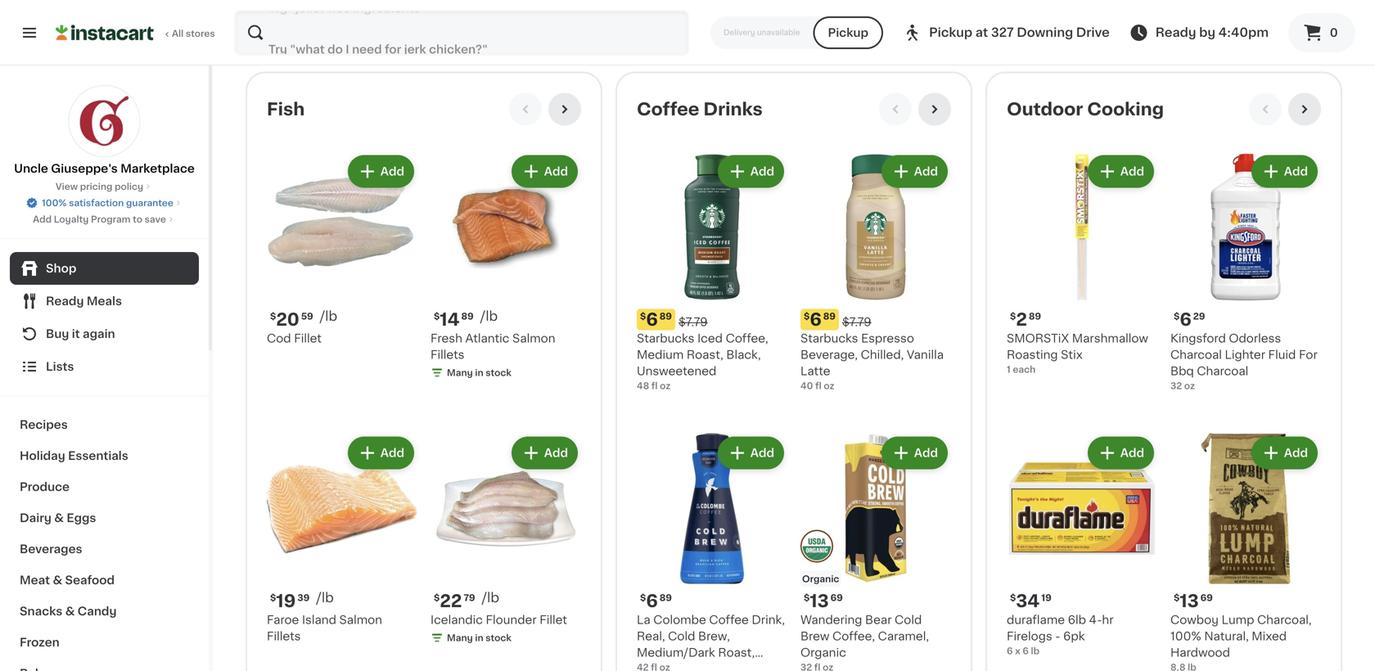 Task type: locate. For each thing, give the bounding box(es) containing it.
add for duraflame 6lb 4-hr firelogs - 6pk
[[1121, 447, 1144, 459]]

firelogs
[[1007, 631, 1053, 642]]

0 vertical spatial in
[[475, 368, 483, 377]]

view pricing policy link
[[56, 180, 153, 193]]

in
[[475, 368, 483, 377], [475, 634, 483, 643]]

roast, inside la colombe coffee drink, real, cold brew, medium/dark roast, unsweetened
[[718, 647, 755, 659]]

salmon down $19.39 per pound element
[[339, 614, 382, 626]]

see eligible items button
[[637, 0, 788, 24]]

& right the meat in the bottom of the page
[[53, 575, 62, 586]]

unsweetened inside starbucks iced coffee, medium roast, black, unsweetened 48 fl oz
[[637, 366, 717, 377]]

add button
[[349, 157, 413, 186], [513, 157, 576, 186], [719, 157, 783, 186], [883, 157, 946, 186], [1089, 157, 1153, 186], [1253, 157, 1316, 186], [349, 438, 413, 468], [513, 438, 576, 468], [719, 438, 783, 468], [883, 438, 946, 468], [1089, 438, 1153, 468], [1253, 438, 1316, 468]]

1 horizontal spatial $6.89 original price: $7.79 element
[[801, 309, 951, 330]]

1 horizontal spatial ready
[[1156, 27, 1196, 38]]

0 horizontal spatial starbucks
[[637, 333, 695, 344]]

ready by 4:40pm link
[[1129, 23, 1269, 43]]

0 horizontal spatial 13
[[810, 593, 829, 610]]

/lb for 20
[[320, 310, 337, 323]]

pickup for pickup
[[828, 27, 869, 38]]

fillet down $ 20 59 /lb
[[294, 333, 322, 344]]

$ inside $ 34 19
[[1010, 594, 1016, 603]]

sponsored badge image
[[801, 9, 850, 19]]

$ up smorstix
[[1010, 312, 1016, 321]]

1 vertical spatial coffee,
[[833, 631, 875, 642]]

2 starbucks from the left
[[801, 333, 858, 344]]

many for 22
[[447, 634, 473, 643]]

1 horizontal spatial 19
[[1041, 594, 1052, 603]]

roast, down iced
[[687, 349, 723, 361]]

oz for unsweetened
[[660, 382, 671, 391]]

1 horizontal spatial oz
[[824, 382, 835, 391]]

cowboy
[[1171, 614, 1219, 626]]

stock down fresh atlantic salmon fillets
[[486, 368, 512, 377]]

0 vertical spatial salmon
[[512, 333, 555, 344]]

charcoal down lighter
[[1197, 366, 1249, 377]]

40
[[801, 382, 813, 391]]

all stores link
[[56, 10, 216, 56]]

0 vertical spatial stock
[[486, 368, 512, 377]]

$ 13 69 up the wandering
[[804, 593, 843, 610]]

view
[[56, 182, 78, 191]]

2 $6.89 original price: $7.79 element from the left
[[801, 309, 951, 330]]

starbucks up beverage,
[[801, 333, 858, 344]]

$ 13 69 for 6
[[804, 593, 843, 610]]

/lb inside $ 20 59 /lb
[[320, 310, 337, 323]]

0 horizontal spatial cold
[[668, 631, 695, 642]]

$6.89 original price: $7.79 element for iced
[[637, 309, 788, 330]]

add for faroe island salmon fillets
[[380, 447, 404, 459]]

coffee inside la colombe coffee drink, real, cold brew, medium/dark roast, unsweetened
[[709, 614, 749, 626]]

89 inside $ 2 89
[[1029, 312, 1041, 321]]

$ 20 59 /lb
[[270, 310, 337, 328]]

1 $7.79 from the left
[[679, 317, 708, 328]]

cold
[[895, 614, 922, 626], [668, 631, 695, 642]]

$ up cowboy
[[1174, 594, 1180, 603]]

$ up medium
[[640, 312, 646, 321]]

add button for faroe island salmon fillets
[[349, 438, 413, 468]]

oz inside starbucks espresso beverage, chilled, vanilla latte 40 fl oz
[[824, 382, 835, 391]]

$ up icelandic
[[434, 594, 440, 603]]

coffee, down the wandering
[[833, 631, 875, 642]]

1 $ 13 69 from the left
[[804, 593, 843, 610]]

add button for fresh atlantic salmon fillets
[[513, 157, 576, 186]]

$ up fresh
[[434, 312, 440, 321]]

coffee left drinks
[[637, 101, 699, 118]]

fl right 48
[[652, 382, 658, 391]]

beverage,
[[801, 349, 858, 361]]

2 $ 13 69 from the left
[[1174, 593, 1213, 610]]

0 vertical spatial charcoal
[[1171, 349, 1222, 361]]

1 oz from the left
[[660, 382, 671, 391]]

$ up la
[[640, 594, 646, 603]]

real,
[[637, 631, 665, 642]]

1 13 from the left
[[810, 593, 829, 610]]

1 many from the top
[[447, 368, 473, 377]]

$6.89 original price: $7.79 element up iced
[[637, 309, 788, 330]]

recipes link
[[10, 409, 199, 440]]

kingsford
[[1171, 333, 1226, 344]]

1 horizontal spatial $ 13 69
[[1174, 593, 1213, 610]]

2 in from the top
[[475, 634, 483, 643]]

instacart logo image
[[56, 23, 154, 43]]

stock for 14
[[486, 368, 512, 377]]

lb
[[1031, 647, 1040, 656]]

add for starbucks espresso beverage, chilled, vanilla latte
[[914, 166, 938, 177]]

89 right 14
[[461, 312, 474, 321]]

starbucks for chilled,
[[801, 333, 858, 344]]

1 horizontal spatial pickup
[[929, 27, 973, 38]]

0 horizontal spatial 69
[[831, 594, 843, 603]]

in for 14
[[475, 368, 483, 377]]

espresso
[[861, 333, 914, 344]]

1 vertical spatial 100%
[[1171, 631, 1202, 642]]

& left the eggs
[[54, 512, 64, 524]]

1 stock from the top
[[486, 368, 512, 377]]

in down icelandic flounder fillet
[[475, 634, 483, 643]]

1 vertical spatial many in stock
[[447, 634, 512, 643]]

coffee,
[[726, 333, 768, 344], [833, 631, 875, 642]]

/lb inside $ 14 89 /lb
[[480, 310, 498, 323]]

starbucks up medium
[[637, 333, 695, 344]]

mixed
[[1252, 631, 1287, 642]]

organic down brew
[[801, 647, 846, 659]]

0 horizontal spatial $7.79
[[679, 317, 708, 328]]

1 horizontal spatial 100%
[[1171, 631, 1202, 642]]

dairy & eggs link
[[10, 503, 199, 534]]

ready meals link
[[10, 285, 199, 318]]

0 horizontal spatial fl
[[652, 382, 658, 391]]

ready by 4:40pm
[[1156, 27, 1269, 38]]

to
[[133, 215, 142, 224]]

add button for smorstix marshmallow roasting stix
[[1089, 157, 1153, 186]]

product group containing 2
[[1007, 152, 1158, 376]]

$ 13 69 for 34
[[1174, 593, 1213, 610]]

$ 6 89 up beverage,
[[804, 311, 836, 328]]

fluid
[[1268, 349, 1296, 361]]

2 69 from the left
[[1201, 594, 1213, 603]]

oz right 48
[[660, 382, 671, 391]]

colombe
[[653, 614, 706, 626]]

89 up beverage,
[[823, 312, 836, 321]]

$
[[270, 312, 276, 321], [434, 312, 440, 321], [640, 312, 646, 321], [804, 312, 810, 321], [1010, 312, 1016, 321], [1174, 312, 1180, 321], [270, 594, 276, 603], [434, 594, 440, 603], [640, 594, 646, 603], [804, 594, 810, 603], [1010, 594, 1016, 603], [1174, 594, 1180, 603]]

1 horizontal spatial coffee
[[709, 614, 749, 626]]

$ inside the $ 6 29
[[1174, 312, 1180, 321]]

oz down latte
[[824, 382, 835, 391]]

2 many in stock from the top
[[447, 634, 512, 643]]

2 $7.79 from the left
[[842, 317, 872, 328]]

19 inside '$ 19 39 /lb'
[[276, 593, 296, 610]]

pickup down sponsored badge image
[[828, 27, 869, 38]]

oz inside the kingsford odorless charcoal lighter fluid for bbq charcoal 32 oz
[[1184, 382, 1195, 391]]

13 up the wandering
[[810, 593, 829, 610]]

cold down colombe
[[668, 631, 695, 642]]

pickup inside button
[[828, 27, 869, 38]]

charcoal,
[[1257, 614, 1312, 626]]

fillets for 14
[[431, 349, 465, 361]]

again
[[83, 328, 115, 340]]

$19.39 per pound element
[[267, 591, 418, 612]]

shop link
[[10, 252, 199, 285]]

1 vertical spatial stock
[[486, 634, 512, 643]]

19
[[276, 593, 296, 610], [1041, 594, 1052, 603]]

pickup left at on the right top of page
[[929, 27, 973, 38]]

organic inside wandering bear cold brew coffee, caramel, organic
[[801, 647, 846, 659]]

/lb for 22
[[482, 592, 499, 605]]

ready down shop
[[46, 296, 84, 307]]

many down fresh
[[447, 368, 473, 377]]

2 many from the top
[[447, 634, 473, 643]]

1 vertical spatial fillet
[[540, 614, 567, 626]]

salmon down $14.89 per pound element
[[512, 333, 555, 344]]

1 starbucks from the left
[[637, 333, 695, 344]]

100% down cowboy
[[1171, 631, 1202, 642]]

2 13 from the left
[[1180, 593, 1199, 610]]

1 vertical spatial in
[[475, 634, 483, 643]]

oz right 32
[[1184, 382, 1195, 391]]

$ inside '$ 19 39 /lb'
[[270, 594, 276, 603]]

0 horizontal spatial oz
[[660, 382, 671, 391]]

$7.79 up iced
[[679, 317, 708, 328]]

snacks & candy
[[20, 606, 117, 617]]

1 horizontal spatial fl
[[815, 382, 822, 391]]

1 horizontal spatial $7.79
[[842, 317, 872, 328]]

1 vertical spatial ready
[[46, 296, 84, 307]]

0 horizontal spatial fillet
[[294, 333, 322, 344]]

2 stock from the top
[[486, 634, 512, 643]]

salmon
[[512, 333, 555, 344], [339, 614, 382, 626]]

89 right 2 on the top
[[1029, 312, 1041, 321]]

0 horizontal spatial $6.89 original price: $7.79 element
[[637, 309, 788, 330]]

starbucks inside starbucks espresso beverage, chilled, vanilla latte 40 fl oz
[[801, 333, 858, 344]]

Search field
[[236, 11, 688, 54]]

$ 13 69 up cowboy
[[1174, 593, 1213, 610]]

add for cowboy lump charcoal, 100% natural, mixed hardwood
[[1284, 447, 1308, 459]]

2 unsweetened from the top
[[637, 664, 717, 671]]

unsweetened
[[637, 366, 717, 377], [637, 664, 717, 671]]

uncle giuseppe's marketplace logo image
[[68, 85, 140, 157]]

$6.89 original price: $7.79 element up the "espresso"
[[801, 309, 951, 330]]

fl inside starbucks espresso beverage, chilled, vanilla latte 40 fl oz
[[815, 382, 822, 391]]

coffee, inside starbucks iced coffee, medium roast, black, unsweetened 48 fl oz
[[726, 333, 768, 344]]

0 horizontal spatial 100%
[[42, 199, 67, 208]]

1 vertical spatial salmon
[[339, 614, 382, 626]]

each
[[1013, 365, 1036, 374]]

fillets
[[431, 349, 465, 361], [267, 631, 301, 642]]

starbucks iced coffee, medium roast, black, unsweetened 48 fl oz
[[637, 333, 768, 391]]

0 vertical spatial unsweetened
[[637, 366, 717, 377]]

1 69 from the left
[[831, 594, 843, 603]]

cold up caramel,
[[895, 614, 922, 626]]

0 button
[[1289, 13, 1356, 52]]

0 vertical spatial ready
[[1156, 27, 1196, 38]]

fl right 40
[[815, 382, 822, 391]]

chilled,
[[861, 349, 904, 361]]

fillets down faroe
[[267, 631, 301, 642]]

fillet right flounder at the left of the page
[[540, 614, 567, 626]]

$ 6 29
[[1174, 311, 1205, 328]]

stock down icelandic flounder fillet
[[486, 634, 512, 643]]

/lb for 14
[[480, 310, 498, 323]]

organic down item badge icon at the bottom right
[[802, 575, 839, 584]]

it
[[72, 328, 80, 340]]

$6.89 original price: $7.79 element for espresso
[[801, 309, 951, 330]]

downing
[[1017, 27, 1073, 38]]

0 horizontal spatial salmon
[[339, 614, 382, 626]]

1 fl from the left
[[652, 382, 658, 391]]

item badge image
[[801, 530, 833, 563]]

many down icelandic
[[447, 634, 473, 643]]

2 oz from the left
[[824, 382, 835, 391]]

lump
[[1222, 614, 1255, 626]]

add for starbucks iced coffee, medium roast, black, unsweetened
[[750, 166, 774, 177]]

bear
[[865, 614, 892, 626]]

in down fresh atlantic salmon fillets
[[475, 368, 483, 377]]

$ 6 89 up medium
[[640, 311, 672, 328]]

odorless
[[1229, 333, 1281, 344]]

coffee, inside wandering bear cold brew coffee, caramel, organic
[[833, 631, 875, 642]]

19 left 39
[[276, 593, 296, 610]]

$7.79
[[679, 317, 708, 328], [842, 317, 872, 328]]

many in stock for 14
[[447, 368, 512, 377]]

ready for ready by 4:40pm
[[1156, 27, 1196, 38]]

13 for 34
[[1180, 593, 1199, 610]]

oz for bbq
[[1184, 382, 1195, 391]]

candy
[[78, 606, 117, 617]]

charcoal down kingsford
[[1171, 349, 1222, 361]]

flounder
[[486, 614, 537, 626]]

by
[[1199, 27, 1216, 38]]

la colombe coffee drink, real, cold brew, medium/dark roast, unsweetened
[[637, 614, 785, 671]]

1 horizontal spatial 69
[[1201, 594, 1213, 603]]

eggs
[[67, 512, 96, 524]]

1 vertical spatial many
[[447, 634, 473, 643]]

add
[[380, 166, 404, 177], [544, 166, 568, 177], [750, 166, 774, 177], [914, 166, 938, 177], [1121, 166, 1144, 177], [1284, 166, 1308, 177], [33, 215, 52, 224], [380, 447, 404, 459], [544, 447, 568, 459], [750, 447, 774, 459], [914, 447, 938, 459], [1121, 447, 1144, 459], [1284, 447, 1308, 459]]

unsweetened down medium
[[637, 366, 717, 377]]

69 up cowboy
[[1201, 594, 1213, 603]]

ready left by
[[1156, 27, 1196, 38]]

stock
[[486, 368, 512, 377], [486, 634, 512, 643]]

0 vertical spatial coffee
[[637, 101, 699, 118]]

$20.59 per pound element
[[267, 309, 418, 330]]

loyalty
[[54, 215, 89, 224]]

pickup for pickup at 327 downing drive
[[929, 27, 973, 38]]

$ 6 89 for starbucks espresso beverage, chilled, vanilla latte
[[804, 311, 836, 328]]

uncle giuseppe's marketplace link
[[14, 85, 195, 177]]

0 vertical spatial many in stock
[[447, 368, 512, 377]]

1 unsweetened from the top
[[637, 366, 717, 377]]

2 horizontal spatial oz
[[1184, 382, 1195, 391]]

100% down 'view'
[[42, 199, 67, 208]]

0 vertical spatial 100%
[[42, 199, 67, 208]]

/lb right 59
[[320, 310, 337, 323]]

starbucks inside starbucks iced coffee, medium roast, black, unsweetened 48 fl oz
[[637, 333, 695, 344]]

2 fl from the left
[[815, 382, 822, 391]]

13 for 6
[[810, 593, 829, 610]]

69 up the wandering
[[831, 594, 843, 603]]

snacks & candy link
[[10, 596, 199, 627]]

$ up cod
[[270, 312, 276, 321]]

$7.79 for espresso
[[842, 317, 872, 328]]

add for fresh atlantic salmon fillets
[[544, 166, 568, 177]]

$ up faroe
[[270, 594, 276, 603]]

29
[[1193, 312, 1205, 321]]

fillets for 19
[[267, 631, 301, 642]]

1 horizontal spatial cold
[[895, 614, 922, 626]]

meat
[[20, 575, 50, 586]]

product group containing 22
[[431, 434, 581, 648]]

79
[[464, 594, 475, 603]]

0 horizontal spatial pickup
[[828, 27, 869, 38]]

salmon inside the faroe island salmon fillets
[[339, 614, 382, 626]]

0 vertical spatial cold
[[895, 614, 922, 626]]

unsweetened inside la colombe coffee drink, real, cold brew, medium/dark roast, unsweetened
[[637, 664, 717, 671]]

1 horizontal spatial starbucks
[[801, 333, 858, 344]]

19 right 34 on the bottom right
[[1041, 594, 1052, 603]]

hardwood
[[1171, 647, 1230, 659]]

add loyalty program to save link
[[33, 213, 176, 226]]

0 vertical spatial roast,
[[687, 349, 723, 361]]

$6.89 original price: $7.79 element
[[637, 309, 788, 330], [801, 309, 951, 330]]

6 up la
[[646, 593, 658, 610]]

6lb
[[1068, 614, 1086, 626]]

x
[[1015, 647, 1021, 656]]

89 inside $ 14 89 /lb
[[461, 312, 474, 321]]

1 vertical spatial unsweetened
[[637, 664, 717, 671]]

fl inside starbucks iced coffee, medium roast, black, unsweetened 48 fl oz
[[652, 382, 658, 391]]

14
[[440, 311, 460, 328]]

1 vertical spatial roast,
[[718, 647, 755, 659]]

/lb right 79
[[482, 592, 499, 605]]

1 horizontal spatial salmon
[[512, 333, 555, 344]]

1 vertical spatial fillets
[[267, 631, 301, 642]]

0 vertical spatial fillets
[[431, 349, 465, 361]]

/lb inside $ 22 79 /lb
[[482, 592, 499, 605]]

add button for kingsford odorless charcoal lighter fluid for bbq charcoal
[[1253, 157, 1316, 186]]

pickup inside popup button
[[929, 27, 973, 38]]

0 vertical spatial many
[[447, 368, 473, 377]]

0 vertical spatial &
[[54, 512, 64, 524]]

1 vertical spatial organic
[[801, 647, 846, 659]]

fillets down fresh
[[431, 349, 465, 361]]

pickup
[[929, 27, 973, 38], [828, 27, 869, 38]]

1 vertical spatial &
[[53, 575, 62, 586]]

3 oz from the left
[[1184, 382, 1195, 391]]

product group
[[267, 152, 418, 347], [431, 152, 581, 383], [637, 152, 788, 393], [801, 152, 951, 393], [1007, 152, 1158, 376], [1171, 152, 1321, 393], [267, 434, 418, 645], [431, 434, 581, 648], [637, 434, 788, 671], [801, 434, 951, 671], [1007, 434, 1158, 658], [1171, 434, 1321, 671]]

0 vertical spatial coffee,
[[726, 333, 768, 344]]

add button for wandering bear cold brew coffee, caramel, organic
[[883, 438, 946, 468]]

$ up duraflame
[[1010, 594, 1016, 603]]

coffee, up black,
[[726, 333, 768, 344]]

2 vertical spatial &
[[65, 606, 75, 617]]

add button for starbucks iced coffee, medium roast, black, unsweetened
[[719, 157, 783, 186]]

0 horizontal spatial ready
[[46, 296, 84, 307]]

1 horizontal spatial fillets
[[431, 349, 465, 361]]

1 many in stock from the top
[[447, 368, 512, 377]]

roasting
[[1007, 349, 1058, 361]]

essentials
[[68, 450, 128, 462]]

produce
[[20, 481, 70, 493]]

satisfaction
[[69, 199, 124, 208]]

pickup at 327 downing drive
[[929, 27, 1110, 38]]

many in stock down fresh atlantic salmon fillets
[[447, 368, 512, 377]]

None search field
[[234, 10, 689, 56]]

/lb up "atlantic"
[[480, 310, 498, 323]]

1 vertical spatial coffee
[[709, 614, 749, 626]]

/lb inside '$ 19 39 /lb'
[[316, 592, 334, 605]]

drinks
[[703, 101, 763, 118]]

atlantic
[[465, 333, 510, 344]]

0 vertical spatial organic
[[802, 575, 839, 584]]

0 horizontal spatial coffee,
[[726, 333, 768, 344]]

fillets inside the faroe island salmon fillets
[[267, 631, 301, 642]]

& left candy
[[65, 606, 75, 617]]

89
[[461, 312, 474, 321], [660, 312, 672, 321], [823, 312, 836, 321], [1029, 312, 1041, 321], [660, 594, 672, 603]]

0 horizontal spatial $ 13 69
[[804, 593, 843, 610]]

13 up cowboy
[[1180, 593, 1199, 610]]

add button for cod fillet
[[349, 157, 413, 186]]

1 horizontal spatial 13
[[1180, 593, 1199, 610]]

0 horizontal spatial fillets
[[267, 631, 301, 642]]

$ inside $ 14 89 /lb
[[434, 312, 440, 321]]

$ left 29
[[1174, 312, 1180, 321]]

uncle giuseppe's marketplace
[[14, 163, 195, 174]]

drive
[[1076, 27, 1110, 38]]

0 horizontal spatial 19
[[276, 593, 296, 610]]

coffee
[[637, 101, 699, 118], [709, 614, 749, 626]]

1 in from the top
[[475, 368, 483, 377]]

roast, down brew,
[[718, 647, 755, 659]]

fish link
[[267, 100, 305, 119]]

ready meals
[[46, 296, 122, 307]]

$7.79 up the "espresso"
[[842, 317, 872, 328]]

la
[[637, 614, 651, 626]]

coffee up brew,
[[709, 614, 749, 626]]

oz inside starbucks iced coffee, medium roast, black, unsweetened 48 fl oz
[[660, 382, 671, 391]]

1 vertical spatial cold
[[668, 631, 695, 642]]

1 $6.89 original price: $7.79 element from the left
[[637, 309, 788, 330]]

-
[[1055, 631, 1061, 642]]

many in stock down icelandic flounder fillet
[[447, 634, 512, 643]]

$22.79 per pound element
[[431, 591, 581, 612]]

1 horizontal spatial coffee,
[[833, 631, 875, 642]]

ready inside popup button
[[46, 296, 84, 307]]

fillets inside fresh atlantic salmon fillets
[[431, 349, 465, 361]]

in for 22
[[475, 634, 483, 643]]

unsweetened down medium/dark
[[637, 664, 717, 671]]

6 left x
[[1007, 647, 1013, 656]]

/lb right 39
[[316, 592, 334, 605]]

salmon inside fresh atlantic salmon fillets
[[512, 333, 555, 344]]

outdoor cooking
[[1007, 101, 1164, 118]]



Task type: describe. For each thing, give the bounding box(es) containing it.
cooking
[[1087, 101, 1164, 118]]

recipes
[[20, 419, 68, 431]]

69 for 6
[[831, 594, 843, 603]]

add loyalty program to save
[[33, 215, 166, 224]]

89 up colombe
[[660, 594, 672, 603]]

add for icelandic flounder fillet
[[544, 447, 568, 459]]

lighter
[[1225, 349, 1266, 361]]

add button for cowboy lump charcoal, 100% natural, mixed hardwood
[[1253, 438, 1316, 468]]

6pk
[[1063, 631, 1085, 642]]

meat & seafood link
[[10, 565, 199, 596]]

add button for starbucks espresso beverage, chilled, vanilla latte
[[883, 157, 946, 186]]

marshmallow
[[1072, 333, 1148, 344]]

pickup button
[[813, 16, 883, 49]]

48
[[637, 382, 649, 391]]

meals
[[87, 296, 122, 307]]

uncle
[[14, 163, 48, 174]]

add for wandering bear cold brew coffee, caramel, organic
[[914, 447, 938, 459]]

39
[[297, 594, 310, 603]]

iced
[[698, 333, 723, 344]]

/lb for 19
[[316, 592, 334, 605]]

program
[[91, 215, 131, 224]]

6 up beverage,
[[810, 311, 822, 328]]

roast, inside starbucks iced coffee, medium roast, black, unsweetened 48 fl oz
[[687, 349, 723, 361]]

produce link
[[10, 472, 199, 503]]

medium/dark
[[637, 647, 715, 659]]

vanilla
[[907, 349, 944, 361]]

0
[[1330, 27, 1338, 38]]

cod fillet
[[267, 333, 322, 344]]

save
[[145, 215, 166, 224]]

stock for 22
[[486, 634, 512, 643]]

island
[[302, 614, 336, 626]]

product group containing 14
[[431, 152, 581, 383]]

many in stock for 22
[[447, 634, 512, 643]]

dairy
[[20, 512, 51, 524]]

34
[[1016, 593, 1040, 610]]

89 up medium
[[660, 312, 672, 321]]

product group containing 34
[[1007, 434, 1158, 658]]

add for smorstix marshmallow roasting stix
[[1121, 166, 1144, 177]]

holiday essentials
[[20, 450, 128, 462]]

$ 6 89 up la
[[640, 593, 672, 610]]

holiday essentials link
[[10, 440, 199, 472]]

outdoor cooking link
[[1007, 100, 1164, 119]]

fish
[[267, 101, 305, 118]]

beverages link
[[10, 534, 199, 565]]

1 vertical spatial charcoal
[[1197, 366, 1249, 377]]

brew,
[[698, 631, 730, 642]]

wandering
[[801, 614, 862, 626]]

add button for icelandic flounder fillet
[[513, 438, 576, 468]]

medium
[[637, 349, 684, 361]]

59
[[301, 312, 313, 321]]

$ 19 39 /lb
[[270, 592, 334, 610]]

pickup at 327 downing drive button
[[903, 10, 1110, 56]]

cold inside la colombe coffee drink, real, cold brew, medium/dark roast, unsweetened
[[668, 631, 695, 642]]

add for kingsford odorless charcoal lighter fluid for bbq charcoal
[[1284, 166, 1308, 177]]

add button for la colombe coffee drink, real, cold brew, medium/dark roast, unsweetened
[[719, 438, 783, 468]]

drink,
[[752, 614, 785, 626]]

4-
[[1089, 614, 1102, 626]]

$ inside $ 2 89
[[1010, 312, 1016, 321]]

caramel,
[[878, 631, 929, 642]]

holiday
[[20, 450, 65, 462]]

0 horizontal spatial coffee
[[637, 101, 699, 118]]

add for cod fillet
[[380, 166, 404, 177]]

stores
[[186, 29, 215, 38]]

starbucks for medium
[[637, 333, 695, 344]]

& for dairy
[[54, 512, 64, 524]]

100% inside button
[[42, 199, 67, 208]]

for
[[1299, 349, 1318, 361]]

buy it again
[[46, 328, 115, 340]]

19 inside $ 34 19
[[1041, 594, 1052, 603]]

salmon for 19
[[339, 614, 382, 626]]

frozen link
[[10, 627, 199, 658]]

ready for ready meals
[[46, 296, 84, 307]]

many for 14
[[447, 368, 473, 377]]

$14.89 per pound element
[[431, 309, 581, 330]]

hr
[[1102, 614, 1114, 626]]

kingsford odorless charcoal lighter fluid for bbq charcoal 32 oz
[[1171, 333, 1318, 391]]

6 up medium
[[646, 311, 658, 328]]

faroe
[[267, 614, 299, 626]]

$ inside $ 20 59 /lb
[[270, 312, 276, 321]]

$ 6 89 for starbucks iced coffee, medium roast, black, unsweetened
[[640, 311, 672, 328]]

salmon for 14
[[512, 333, 555, 344]]

69 for 34
[[1201, 594, 1213, 603]]

& for snacks
[[65, 606, 75, 617]]

100% inside cowboy lump charcoal, 100% natural, mixed hardwood
[[1171, 631, 1202, 642]]

1 horizontal spatial fillet
[[540, 614, 567, 626]]

shop
[[46, 263, 76, 274]]

$ up the wandering
[[804, 594, 810, 603]]

snacks
[[20, 606, 62, 617]]

$ up beverage,
[[804, 312, 810, 321]]

brew
[[801, 631, 830, 642]]

items
[[731, 5, 764, 16]]

6 right x
[[1023, 647, 1029, 656]]

fresh atlantic salmon fillets
[[431, 333, 555, 361]]

add for la colombe coffee drink, real, cold brew, medium/dark roast, unsweetened
[[750, 447, 774, 459]]

$7.79 for iced
[[679, 317, 708, 328]]

0 vertical spatial fillet
[[294, 333, 322, 344]]

all
[[172, 29, 184, 38]]

all stores
[[172, 29, 215, 38]]

$ 2 89
[[1010, 311, 1041, 328]]

marketplace
[[121, 163, 195, 174]]

& for meat
[[53, 575, 62, 586]]

natural,
[[1204, 631, 1249, 642]]

22
[[440, 593, 462, 610]]

6 left 29
[[1180, 311, 1192, 328]]

duraflame
[[1007, 614, 1065, 626]]

100% satisfaction guarantee
[[42, 199, 173, 208]]

lists
[[46, 361, 74, 372]]

product group containing 19
[[267, 434, 418, 645]]

service type group
[[711, 16, 883, 49]]

$ inside $ 22 79 /lb
[[434, 594, 440, 603]]

add button for duraflame 6lb 4-hr firelogs - 6pk
[[1089, 438, 1153, 468]]

100% satisfaction guarantee button
[[25, 193, 183, 210]]

policy
[[115, 182, 143, 191]]

product group containing 20
[[267, 152, 418, 347]]

smorstix
[[1007, 333, 1069, 344]]

duraflame 6lb 4-hr firelogs - 6pk 6 x 6 lb
[[1007, 614, 1114, 656]]

black,
[[726, 349, 761, 361]]

frozen
[[20, 637, 60, 648]]

meat & seafood
[[20, 575, 115, 586]]

buy it again link
[[10, 318, 199, 350]]

fresh
[[431, 333, 462, 344]]

$ 14 89 /lb
[[434, 310, 498, 328]]

cold inside wandering bear cold brew coffee, caramel, organic
[[895, 614, 922, 626]]



Task type: vqa. For each thing, say whether or not it's contained in the screenshot.
add BUTTON corresponding to Kingsford Odorless Charcoal Lighter Fluid For Bbq Charcoal
yes



